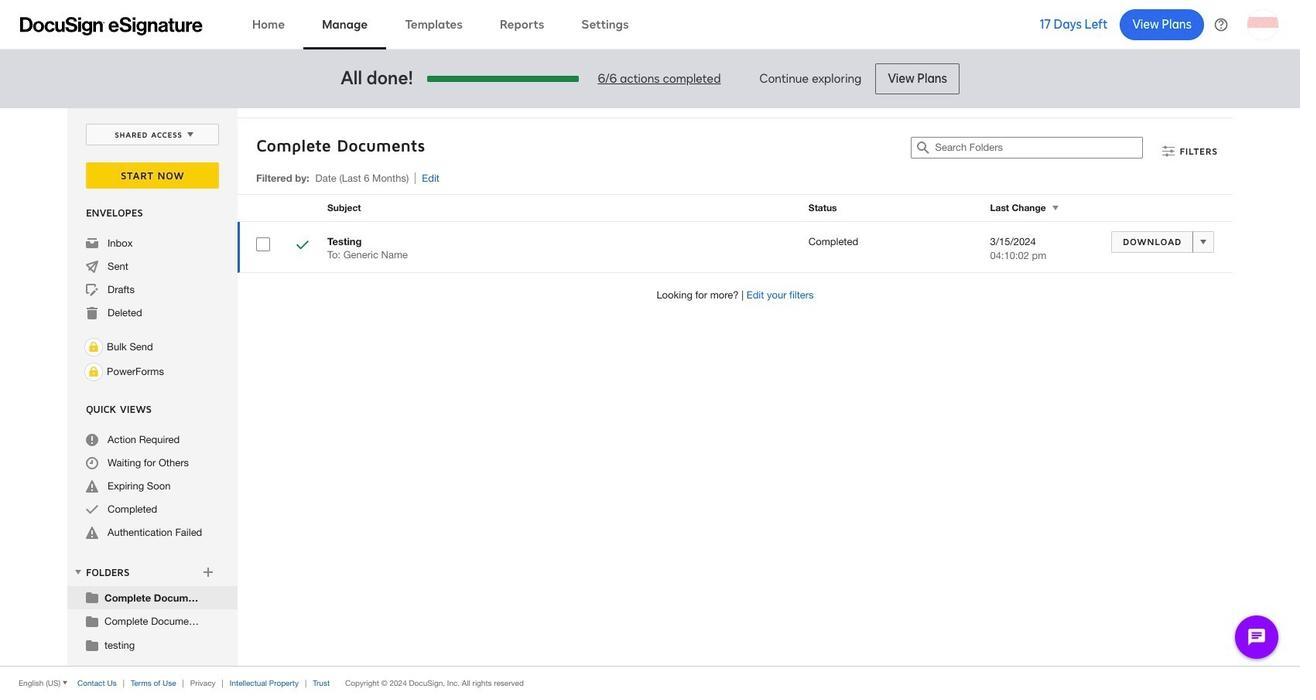 Task type: describe. For each thing, give the bounding box(es) containing it.
completed image
[[86, 504, 98, 516]]

trash image
[[86, 307, 98, 320]]

docusign esignature image
[[20, 17, 203, 35]]

inbox image
[[86, 238, 98, 250]]

draft image
[[86, 284, 98, 296]]

secondary navigation region
[[67, 108, 1237, 666]]

alert image
[[86, 481, 98, 493]]

folder image
[[86, 591, 98, 604]]



Task type: locate. For each thing, give the bounding box(es) containing it.
folder image
[[86, 615, 98, 628], [86, 639, 98, 652]]

1 vertical spatial folder image
[[86, 639, 98, 652]]

view folders image
[[72, 566, 84, 579]]

your uploaded profile image image
[[1247, 9, 1278, 40]]

more info region
[[0, 666, 1300, 700]]

clock image
[[86, 457, 98, 470]]

sent image
[[86, 261, 98, 273]]

2 folder image from the top
[[86, 639, 98, 652]]

lock image
[[84, 338, 103, 357]]

Search Folders text field
[[935, 138, 1143, 158]]

completed image
[[296, 239, 309, 254]]

alert image
[[86, 527, 98, 539]]

0 vertical spatial folder image
[[86, 615, 98, 628]]

1 folder image from the top
[[86, 615, 98, 628]]

lock image
[[84, 363, 103, 381]]

action required image
[[86, 434, 98, 447]]



Task type: vqa. For each thing, say whether or not it's contained in the screenshot.
Search Drafts text box
no



